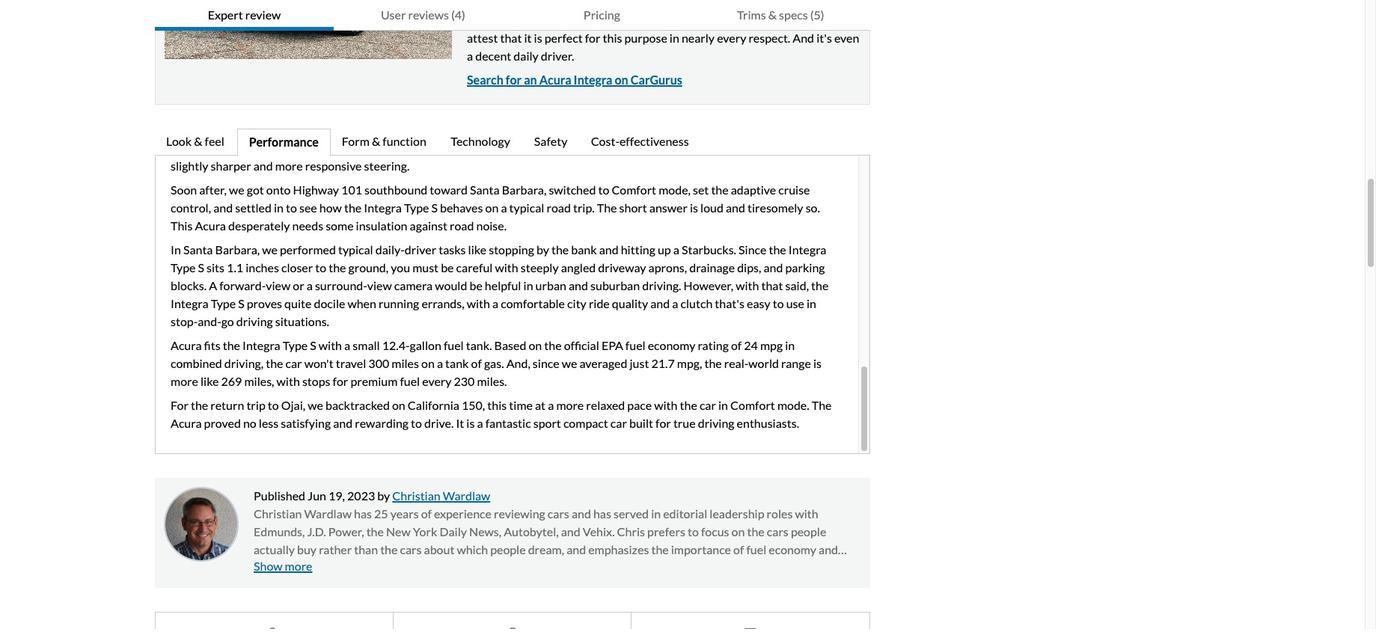 Task type: locate. For each thing, give the bounding box(es) containing it.
and up that at top right
[[764, 260, 783, 274]]

wardlaw down 19, in the bottom of the page
[[304, 507, 352, 521]]

of
[[795, 105, 806, 119], [362, 122, 373, 137], [274, 140, 284, 155], [589, 140, 600, 155], [731, 338, 742, 352], [471, 356, 482, 370], [421, 507, 432, 521], [734, 542, 745, 557], [800, 560, 811, 575]]

1 vertical spatial short
[[620, 200, 647, 215]]

up up road,
[[577, 105, 590, 119]]

1 horizontal spatial comfort
[[731, 398, 776, 412]]

the inside we blasted the integra type s down california 150, across california 192, and up california 154. at the roundabout east of solvang, we discovered a short piece of driving nirvana called armour ranch road, and it affirmed our affection for the car even if it revealed a couple of minor issues. the first was the previously mentioned hints of torque steer, and the second was a wish for slightly sharper and more responsive steering.
[[357, 140, 377, 155]]

150, inside we blasted the integra type s down california 150, across california 192, and up california 154. at the roundabout east of solvang, we discovered a short piece of driving nirvana called armour ranch road, and it affirmed our affection for the car even if it revealed a couple of minor issues. the first was the previously mentioned hints of torque steer, and the second was a wish for slightly sharper and more responsive steering.
[[414, 105, 437, 119]]

our
[[678, 122, 696, 137]]

1 vertical spatial an
[[603, 560, 616, 575]]

is inside for the return trip to ojai, we backtracked on california 150, this time at a more relaxed pace with the car in comfort mode. the acura proved no less satisfying and rewarding to drive. it is a fantastic sport compact car built for true driving enthusiasts.
[[467, 416, 475, 430]]

the right set
[[712, 182, 729, 197]]

type inside we blasted the integra type s down california 150, across california 192, and up california 154. at the roundabout east of solvang, we discovered a short piece of driving nirvana called armour ranch road, and it affirmed our affection for the car even if it revealed a couple of minor issues. the first was the previously mentioned hints of torque steer, and the second was a wish for slightly sharper and more responsive steering.
[[292, 105, 317, 119]]

1 horizontal spatial was
[[752, 140, 772, 155]]

with inside for the return trip to ojai, we backtracked on california 150, this time at a more relaxed pace with the car in comfort mode. the acura proved no less satisfying and rewarding to drive. it is a fantastic sport compact car built for true driving enthusiasts.
[[655, 398, 678, 412]]

0 vertical spatial short
[[302, 122, 330, 137]]

2 horizontal spatial the
[[812, 398, 832, 412]]

set
[[693, 182, 709, 197]]

integra up driving,
[[243, 338, 280, 352]]

for inside for the return trip to ojai, we backtracked on california 150, this time at a more relaxed pace with the car in comfort mode. the acura proved no less satisfying and rewarding to drive. it is a fantastic sport compact car built for true driving enthusiasts.
[[656, 416, 671, 430]]

and right the loud
[[726, 200, 746, 215]]

fuel up just
[[626, 338, 646, 352]]

1 vertical spatial how
[[347, 560, 369, 575]]

tab panel
[[155, 103, 871, 454]]

barbara, inside in santa barbara, we performed typical daily-driver tasks like stopping by the bank and hitting up a starbucks. since the integra type s sits 1.1 inches closer to the ground, you must be careful with steeply angled driveway aprons, drainage dips, and parking blocks. a forward-view or a surround-view camera would be helpful in urban and suburban driving. however, with that said, the integra type s proves quite docile when running errands, with a comfortable city ride quality and a clutch that's easy to use in stop-and-go driving situations.
[[215, 242, 260, 256]]

of up the york
[[421, 507, 432, 521]]

integra inside acura fits the integra type s with a small 12.4-gallon fuel tank. based on the official epa fuel economy rating of 24 mpg in combined driving, the car won't travel 300 miles on a tank of gas. and, since we averaged just 21.7 mpg, the real-world range is more like 269 miles, with stops for premium fuel every 230 miles.
[[243, 338, 280, 352]]

on left cargurus
[[615, 72, 629, 87]]

1 horizontal spatial cars
[[548, 507, 570, 521]]

expert
[[208, 7, 243, 22]]

s left down
[[319, 105, 326, 119]]

santa inside in santa barbara, we performed typical daily-driver tasks like stopping by the bank and hitting up a starbucks. since the integra type s sits 1.1 inches closer to the ground, you must be careful with steeply angled driveway aprons, drainage dips, and parking blocks. a forward-view or a surround-view camera would be helpful in urban and suburban driving. however, with that said, the integra type s proves quite docile when running errands, with a comfortable city ride quality and a clutch that's easy to use in stop-and-go driving situations.
[[183, 242, 213, 256]]

1 horizontal spatial &
[[372, 134, 380, 148]]

1 vertical spatial christian
[[254, 507, 302, 521]]

use
[[787, 296, 805, 310]]

0 vertical spatial be
[[441, 260, 454, 274]]

& left the 'feel'
[[194, 134, 202, 148]]

drive. left it
[[425, 416, 454, 430]]

ground,
[[349, 260, 389, 274]]

car up the wish
[[785, 122, 802, 137]]

1 vertical spatial chris
[[505, 560, 533, 575]]

trip.
[[573, 200, 595, 215]]

0 horizontal spatial barbara,
[[215, 242, 260, 256]]

0 vertical spatial cars
[[548, 507, 570, 521]]

drive. inside christian wardlaw has 25 years of experience reviewing cars and has served in editorial leadership roles with edmunds, j.d. power, the new york daily news, autobytel, and vehix. chris prefers to focus on the cars people actually buy rather than the cars about which people dream, and emphasizes the importance of fuel economy and safety as much as how much fun a car is to drive. chris is married to an automotive journalist, is the father of four daughters, and lives in southern california.
[[473, 560, 503, 575]]

1 horizontal spatial an
[[603, 560, 616, 575]]

california.
[[422, 578, 476, 593]]

typical
[[510, 200, 545, 215], [338, 242, 373, 256]]

since
[[739, 242, 767, 256]]

published jun 19, 2023 by christian wardlaw
[[254, 489, 491, 503]]

user reviews (4)
[[381, 7, 466, 22]]

miles,
[[244, 374, 274, 388]]

we up inches
[[262, 242, 278, 256]]

first
[[379, 140, 400, 155]]

on
[[615, 72, 629, 87], [486, 200, 499, 215], [529, 338, 542, 352], [422, 356, 435, 370], [392, 398, 406, 412], [732, 525, 745, 539]]

how down than
[[347, 560, 369, 575]]

1 horizontal spatial chris
[[617, 525, 645, 539]]

people down news,
[[491, 542, 526, 557]]

& left specs
[[769, 7, 777, 22]]

0 vertical spatial by
[[537, 242, 549, 256]]

technology tab
[[440, 128, 523, 156]]

0 vertical spatial wardlaw
[[443, 489, 491, 503]]

with up true
[[655, 398, 678, 412]]

1 vertical spatial the
[[597, 200, 617, 215]]

1 horizontal spatial typical
[[510, 200, 545, 215]]

for left true
[[656, 416, 671, 430]]

0 horizontal spatial view
[[266, 278, 291, 292]]

gas.
[[484, 356, 504, 370]]

more inside for the return trip to ojai, we backtracked on california 150, this time at a more relaxed pace with the car in comfort mode. the acura proved no less satisfying and rewarding to drive. it is a fantastic sport compact car built for true driving enthusiasts.
[[557, 398, 584, 412]]

driveway
[[598, 260, 647, 274]]

cars up autobytel,
[[548, 507, 570, 521]]

an up 192,
[[524, 72, 537, 87]]

integra up discovered
[[252, 105, 290, 119]]

we up satisfying
[[308, 398, 323, 412]]

0 horizontal spatial comfort
[[612, 182, 657, 197]]

1 horizontal spatial much
[[371, 560, 400, 575]]

0 horizontal spatial short
[[302, 122, 330, 137]]

0 vertical spatial the
[[357, 140, 377, 155]]

and down driving. on the left top of the page
[[651, 296, 670, 310]]

1 vertical spatial typical
[[338, 242, 373, 256]]

1 much from the left
[[302, 560, 331, 575]]

with up ojai,
[[277, 374, 300, 388]]

0 vertical spatial up
[[577, 105, 590, 119]]

1 horizontal spatial christian
[[393, 489, 441, 503]]

0 vertical spatial like
[[468, 242, 487, 256]]

specs
[[779, 7, 808, 22]]

east
[[771, 105, 793, 119]]

is right range
[[814, 356, 822, 370]]

2 horizontal spatial cars
[[767, 525, 789, 539]]

search for an acura integra on cargurus link
[[467, 72, 683, 87]]

integra inside we blasted the integra type s down california 150, across california 192, and up california 154. at the roundabout east of solvang, we discovered a short piece of driving nirvana called armour ranch road, and it affirmed our affection for the car even if it revealed a couple of minor issues. the first was the previously mentioned hints of torque steer, and the second was a wish for slightly sharper and more responsive steering.
[[252, 105, 290, 119]]

epa
[[602, 338, 624, 352]]

& for trims
[[769, 7, 777, 22]]

quite
[[285, 296, 312, 310]]

stopping
[[489, 242, 534, 256]]

0 horizontal spatial 150,
[[414, 105, 437, 119]]

150, up nirvana
[[414, 105, 437, 119]]

s
[[319, 105, 326, 119], [432, 200, 438, 215], [198, 260, 204, 274], [238, 296, 245, 310], [310, 338, 316, 352]]

0 horizontal spatial road
[[450, 218, 474, 233]]

cargurus
[[631, 72, 683, 87]]

1 vertical spatial 150,
[[462, 398, 485, 412]]

a inside soon after, we got onto highway 101 southbound toward santa barbara, switched to comfort mode, set the adaptive cruise control, and settled in to see how the integra type s behaves on a typical road trip. the short answer is loud and tiresomely so. this acura desperately needs some insulation against road noise.
[[501, 200, 507, 215]]

th large image
[[745, 628, 757, 630]]

christian wardlaw headshot image
[[164, 487, 239, 562]]

on inside christian wardlaw has 25 years of experience reviewing cars and has served in editorial leadership roles with edmunds, j.d. power, the new york daily news, autobytel, and vehix. chris prefers to focus on the cars people actually buy rather than the cars about which people dream, and emphasizes the importance of fuel economy and safety as much as how much fun a car is to drive. chris is married to an automotive journalist, is the father of four daughters, and lives in southern california.
[[732, 525, 745, 539]]

drive.
[[425, 416, 454, 430], [473, 560, 503, 575]]

1 horizontal spatial up
[[658, 242, 671, 256]]

type
[[292, 105, 317, 119], [404, 200, 429, 215], [171, 260, 196, 274], [211, 296, 236, 310], [283, 338, 308, 352]]

0 horizontal spatial drive.
[[425, 416, 454, 430]]

safety
[[254, 560, 286, 575]]

1 vertical spatial drive.
[[473, 560, 503, 575]]

2 tab list from the top
[[155, 128, 871, 156]]

192,
[[529, 105, 553, 119]]

car inside we blasted the integra type s down california 150, across california 192, and up california 154. at the roundabout east of solvang, we discovered a short piece of driving nirvana called armour ranch road, and it affirmed our affection for the car even if it revealed a couple of minor issues. the first was the previously mentioned hints of torque steer, and the second was a wish for slightly sharper and more responsive steering.
[[785, 122, 802, 137]]

got
[[247, 182, 264, 197]]

a up travel
[[344, 338, 351, 352]]

0 vertical spatial 150,
[[414, 105, 437, 119]]

mode,
[[659, 182, 691, 197]]

1 vertical spatial like
[[201, 374, 219, 388]]

0 vertical spatial comfort
[[612, 182, 657, 197]]

2 vertical spatial cars
[[400, 542, 422, 557]]

1 horizontal spatial people
[[791, 525, 827, 539]]

a right the fun
[[422, 560, 428, 575]]

2 much from the left
[[371, 560, 400, 575]]

1 vertical spatial wardlaw
[[304, 507, 352, 521]]

1 horizontal spatial 150,
[[462, 398, 485, 412]]

onto
[[266, 182, 291, 197]]

show more
[[254, 559, 313, 573]]

comfort inside for the return trip to ojai, we backtracked on california 150, this time at a more relaxed pace with the car in comfort mode. the acura proved no less satisfying and rewarding to drive. it is a fantastic sport compact car built for true driving enthusiasts.
[[731, 398, 776, 412]]

1 vertical spatial people
[[491, 542, 526, 557]]

s inside we blasted the integra type s down california 150, across california 192, and up california 154. at the roundabout east of solvang, we discovered a short piece of driving nirvana called armour ranch road, and it affirmed our affection for the car even if it revealed a couple of minor issues. the first was the previously mentioned hints of torque steer, and the second was a wish for slightly sharper and more responsive steering.
[[319, 105, 326, 119]]

california up cost-
[[592, 105, 644, 119]]

0 horizontal spatial has
[[354, 507, 372, 521]]

fuel up tank
[[444, 338, 464, 352]]

0 horizontal spatial how
[[320, 200, 342, 215]]

previously
[[445, 140, 499, 155]]

0 vertical spatial tab list
[[155, 0, 871, 31]]

short up the minor
[[302, 122, 330, 137]]

for
[[506, 72, 522, 87], [748, 122, 763, 137], [810, 140, 825, 155], [333, 374, 348, 388], [656, 416, 671, 430]]

1 was from the left
[[403, 140, 423, 155]]

2 vertical spatial tab list
[[155, 612, 871, 630]]

barbara, up 1.1
[[215, 242, 260, 256]]

built
[[630, 416, 654, 430]]

on down leadership
[[732, 525, 745, 539]]

control,
[[171, 200, 211, 215]]

up up aprons,
[[658, 242, 671, 256]]

1 horizontal spatial be
[[470, 278, 483, 292]]

2 as from the left
[[333, 560, 344, 575]]

tab list
[[155, 0, 871, 31], [155, 128, 871, 156], [155, 612, 871, 630]]

2023
[[347, 489, 375, 503]]

angled
[[561, 260, 596, 274]]

0 horizontal spatial was
[[403, 140, 423, 155]]

0 horizontal spatial much
[[302, 560, 331, 575]]

economy up the father
[[769, 542, 817, 557]]

0 vertical spatial economy
[[648, 338, 696, 352]]

in down onto
[[274, 200, 284, 215]]

the right mode.
[[812, 398, 832, 412]]

cars up the fun
[[400, 542, 422, 557]]

reviews
[[408, 7, 449, 22]]

1 horizontal spatial the
[[597, 200, 617, 215]]

2 horizontal spatial driving
[[698, 416, 735, 430]]

1 vertical spatial barbara,
[[215, 242, 260, 256]]

0 horizontal spatial like
[[201, 374, 219, 388]]

1 vertical spatial up
[[658, 242, 671, 256]]

much up southern
[[371, 560, 400, 575]]

j.d.
[[307, 525, 326, 539]]

0 horizontal spatial economy
[[648, 338, 696, 352]]

parking
[[786, 260, 825, 274]]

is inside acura fits the integra type s with a small 12.4-gallon fuel tank. based on the official epa fuel economy rating of 24 mpg in combined driving, the car won't travel 300 miles on a tank of gas. and, since we averaged just 21.7 mpg, the real-world range is more like 269 miles, with stops for premium fuel every 230 miles.
[[814, 356, 822, 370]]

situations.
[[275, 314, 329, 328]]

2 horizontal spatial &
[[769, 7, 777, 22]]

across
[[439, 105, 473, 119]]

cost-
[[591, 134, 620, 148]]

more down the minor
[[275, 158, 303, 173]]

like
[[468, 242, 487, 256], [201, 374, 219, 388]]

which
[[457, 542, 488, 557]]

0 horizontal spatial christian
[[254, 507, 302, 521]]

cars down roles
[[767, 525, 789, 539]]

tasks
[[439, 242, 466, 256]]

cost-effectiveness tab
[[580, 128, 703, 156]]

type down situations.
[[283, 338, 308, 352]]

1 vertical spatial driving
[[236, 314, 273, 328]]

settled
[[235, 200, 272, 215]]

is inside soon after, we got onto highway 101 southbound toward santa barbara, switched to comfort mode, set the adaptive cruise control, and settled in to see how the integra type s behaves on a typical road trip. the short answer is loud and tiresomely so. this acura desperately needs some insulation against road noise.
[[690, 200, 699, 215]]

christian
[[393, 489, 441, 503], [254, 507, 302, 521]]

1 horizontal spatial as
[[333, 560, 344, 575]]

performance
[[249, 134, 319, 149]]

1 vertical spatial santa
[[183, 242, 213, 256]]

power,
[[328, 525, 364, 539]]

car inside acura fits the integra type s with a small 12.4-gallon fuel tank. based on the official epa fuel economy rating of 24 mpg in combined driving, the car won't travel 300 miles on a tank of gas. and, since we averaged just 21.7 mpg, the real-world range is more like 269 miles, with stops for premium fuel every 230 miles.
[[286, 356, 302, 370]]

integra
[[574, 72, 613, 87], [252, 105, 290, 119], [364, 200, 402, 215], [789, 242, 827, 256], [171, 296, 209, 310], [243, 338, 280, 352]]

economy inside acura fits the integra type s with a small 12.4-gallon fuel tank. based on the official epa fuel economy rating of 24 mpg in combined driving, the car won't travel 300 miles on a tank of gas. and, since we averaged just 21.7 mpg, the real-world range is more like 269 miles, with stops for premium fuel every 230 miles.
[[648, 338, 696, 352]]

1 horizontal spatial drive.
[[473, 560, 503, 575]]

1 tab list from the top
[[155, 0, 871, 31]]

a left clutch
[[673, 296, 679, 310]]

the left the father
[[746, 560, 763, 575]]

the down nirvana
[[425, 140, 443, 155]]

economy inside christian wardlaw has 25 years of experience reviewing cars and has served in editorial leadership roles with edmunds, j.d. power, the new york daily news, autobytel, and vehix. chris prefers to focus on the cars people actually buy rather than the cars about which people dream, and emphasizes the importance of fuel economy and safety as much as how much fun a car is to drive. chris is married to an automotive journalist, is the father of four daughters, and lives in southern california.
[[769, 542, 817, 557]]

driving inside we blasted the integra type s down california 150, across california 192, and up california 154. at the roundabout east of solvang, we discovered a short piece of driving nirvana called armour ranch road, and it affirmed our affection for the car even if it revealed a couple of minor issues. the first was the previously mentioned hints of torque steer, and the second was a wish for slightly sharper and more responsive steering.
[[375, 122, 412, 137]]

clutch
[[681, 296, 713, 310]]

vehix.
[[583, 525, 615, 539]]

chris down served
[[617, 525, 645, 539]]

chris down dream,
[[505, 560, 533, 575]]

to down which
[[460, 560, 471, 575]]

a right "at"
[[548, 398, 554, 412]]

1 vertical spatial by
[[378, 489, 390, 503]]

since
[[533, 356, 560, 370]]

more down buy
[[285, 559, 313, 573]]

loud
[[701, 200, 724, 215]]

0 vertical spatial drive.
[[425, 416, 454, 430]]

and down backtracked
[[333, 416, 353, 430]]

driving inside in santa barbara, we performed typical daily-driver tasks like stopping by the bank and hitting up a starbucks. since the integra type s sits 1.1 inches closer to the ground, you must be careful with steeply angled driveway aprons, drainage dips, and parking blocks. a forward-view or a surround-view camera would be helpful in urban and suburban driving. however, with that said, the integra type s proves quite docile when running errands, with a comfortable city ride quality and a clutch that's easy to use in stop-and-go driving situations.
[[236, 314, 273, 328]]

1 horizontal spatial economy
[[769, 542, 817, 557]]

150, up it
[[462, 398, 485, 412]]

trims & specs (5) tab
[[692, 0, 871, 31]]

was
[[403, 140, 423, 155], [752, 140, 772, 155]]

1 horizontal spatial short
[[620, 200, 647, 215]]

we left got
[[229, 182, 245, 197]]

drainage
[[690, 260, 735, 274]]

acura down control,
[[195, 218, 226, 233]]

driving up first at the top
[[375, 122, 412, 137]]

rewarding
[[355, 416, 409, 430]]

ojai,
[[281, 398, 306, 412]]

type inside acura fits the integra type s with a small 12.4-gallon fuel tank. based on the official epa fuel economy rating of 24 mpg in combined driving, the car won't travel 300 miles on a tank of gas. and, since we averaged just 21.7 mpg, the real-world range is more like 269 miles, with stops for premium fuel every 230 miles.
[[283, 338, 308, 352]]

typical inside in santa barbara, we performed typical daily-driver tasks like stopping by the bank and hitting up a starbucks. since the integra type s sits 1.1 inches closer to the ground, you must be careful with steeply angled driveway aprons, drainage dips, and parking blocks. a forward-view or a surround-view camera would be helpful in urban and suburban driving. however, with that said, the integra type s proves quite docile when running errands, with a comfortable city ride quality and a clutch that's easy to use in stop-and-go driving situations.
[[338, 242, 373, 256]]

& right form
[[372, 134, 380, 148]]

a inside christian wardlaw has 25 years of experience reviewing cars and has served in editorial leadership roles with edmunds, j.d. power, the new york daily news, autobytel, and vehix. chris prefers to focus on the cars people actually buy rather than the cars about which people dream, and emphasizes the importance of fuel economy and safety as much as how much fun a car is to drive. chris is married to an automotive journalist, is the father of four daughters, and lives in southern california.
[[422, 560, 428, 575]]

we
[[171, 105, 189, 119]]

a
[[209, 278, 217, 292]]

comfortable
[[501, 296, 565, 310]]

like inside in santa barbara, we performed typical daily-driver tasks like stopping by the bank and hitting up a starbucks. since the integra type s sits 1.1 inches closer to the ground, you must be careful with steeply angled driveway aprons, drainage dips, and parking blocks. a forward-view or a surround-view camera would be helpful in urban and suburban driving. however, with that said, the integra type s proves quite docile when running errands, with a comfortable city ride quality and a clutch that's easy to use in stop-and-go driving situations.
[[468, 242, 487, 256]]

0 vertical spatial how
[[320, 200, 342, 215]]

0 horizontal spatial up
[[577, 105, 590, 119]]

california inside for the return trip to ojai, we backtracked on california 150, this time at a more relaxed pace with the car in comfort mode. the acura proved no less satisfying and rewarding to drive. it is a fantastic sport compact car built for true driving enthusiasts.
[[408, 398, 460, 412]]

like up careful
[[468, 242, 487, 256]]

typical up "ground," in the left top of the page
[[338, 242, 373, 256]]

ranch
[[533, 122, 565, 137]]

is
[[690, 200, 699, 215], [814, 356, 822, 370], [467, 416, 475, 430], [449, 560, 458, 575], [535, 560, 544, 575], [735, 560, 744, 575]]

2 has from the left
[[594, 507, 612, 521]]

importance
[[671, 542, 731, 557]]

trims
[[737, 7, 766, 22]]

type up 'go'
[[211, 296, 236, 310]]

fuel up the father
[[747, 542, 767, 557]]

surround-
[[315, 278, 367, 292]]

for inside acura fits the integra type s with a small 12.4-gallon fuel tank. based on the official epa fuel economy rating of 24 mpg in combined driving, the car won't travel 300 miles on a tank of gas. and, since we averaged just 21.7 mpg, the real-world range is more like 269 miles, with stops for premium fuel every 230 miles.
[[333, 374, 348, 388]]

2 vertical spatial the
[[812, 398, 832, 412]]

integra inside soon after, we got onto highway 101 southbound toward santa barbara, switched to comfort mode, set the adaptive cruise control, and settled in to see how the integra type s behaves on a typical road trip. the short answer is loud and tiresomely so. this acura desperately needs some insulation against road noise.
[[364, 200, 402, 215]]

0 vertical spatial typical
[[510, 200, 545, 215]]

0 horizontal spatial as
[[288, 560, 300, 575]]

150, inside for the return trip to ojai, we backtracked on california 150, this time at a more relaxed pace with the car in comfort mode. the acura proved no less satisfying and rewarding to drive. it is a fantastic sport compact car built for true driving enthusiasts.
[[462, 398, 485, 412]]

christian inside christian wardlaw has 25 years of experience reviewing cars and has served in editorial leadership roles with edmunds, j.d. power, the new york daily news, autobytel, and vehix. chris prefers to focus on the cars people actually buy rather than the cars about which people dream, and emphasizes the importance of fuel economy and safety as much as how much fun a car is to drive. chris is married to an automotive journalist, is the father of four daughters, and lives in southern california.
[[254, 507, 302, 521]]

travel
[[336, 356, 366, 370]]

the up true
[[680, 398, 698, 412]]

19,
[[329, 489, 345, 503]]

or
[[293, 278, 304, 292]]

1 horizontal spatial how
[[347, 560, 369, 575]]

short inside soon after, we got onto highway 101 southbound toward santa barbara, switched to comfort mode, set the adaptive cruise control, and settled in to see how the integra type s behaves on a typical road trip. the short answer is loud and tiresomely so. this acura desperately needs some insulation against road noise.
[[620, 200, 647, 215]]

for
[[171, 398, 189, 412]]

was right first at the top
[[403, 140, 423, 155]]

0 vertical spatial it
[[621, 122, 629, 137]]

0 horizontal spatial wardlaw
[[304, 507, 352, 521]]

expert review tab
[[155, 0, 334, 31]]

rating
[[698, 338, 729, 352]]

1 horizontal spatial by
[[537, 242, 549, 256]]

& for form
[[372, 134, 380, 148]]

comfort inside soon after, we got onto highway 101 southbound toward santa barbara, switched to comfort mode, set the adaptive cruise control, and settled in to see how the integra type s behaves on a typical road trip. the short answer is loud and tiresomely so. this acura desperately needs some insulation against road noise.
[[612, 182, 657, 197]]

question image
[[508, 628, 517, 630]]

a right or
[[307, 278, 313, 292]]

however,
[[684, 278, 734, 292]]

1 horizontal spatial road
[[547, 200, 571, 215]]

with inside christian wardlaw has 25 years of experience reviewing cars and has served in editorial leadership roles with edmunds, j.d. power, the new york daily news, autobytel, and vehix. chris prefers to focus on the cars people actually buy rather than the cars about which people dream, and emphasizes the importance of fuel economy and safety as much as how much fun a car is to drive. chris is married to an automotive journalist, is the father of four daughters, and lives in southern california.
[[795, 507, 819, 521]]

0 horizontal spatial an
[[524, 72, 537, 87]]

chris
[[617, 525, 645, 539], [505, 560, 533, 575]]

cruise
[[779, 182, 810, 197]]

much
[[302, 560, 331, 575], [371, 560, 400, 575]]

0 vertical spatial barbara,
[[502, 182, 547, 197]]

show more button
[[254, 559, 313, 573]]

we inside acura fits the integra type s with a small 12.4-gallon fuel tank. based on the official epa fuel economy rating of 24 mpg in combined driving, the car won't travel 300 miles on a tank of gas. and, since we averaged just 21.7 mpg, the real-world range is more like 269 miles, with stops for premium fuel every 230 miles.
[[562, 356, 578, 370]]

the down east
[[765, 122, 783, 137]]

user
[[381, 7, 406, 22]]

like left 269 at the left bottom of the page
[[201, 374, 219, 388]]

on inside soon after, we got onto highway 101 southbound toward santa barbara, switched to comfort mode, set the adaptive cruise control, and settled in to see how the integra type s behaves on a typical road trip. the short answer is loud and tiresomely so. this acura desperately needs some insulation against road noise.
[[486, 200, 499, 215]]

how inside soon after, we got onto highway 101 southbound toward santa barbara, switched to comfort mode, set the adaptive cruise control, and settled in to see how the integra type s behaves on a typical road trip. the short answer is loud and tiresomely so. this acura desperately needs some insulation against road noise.
[[320, 200, 342, 215]]

1 horizontal spatial barbara,
[[502, 182, 547, 197]]

a up aprons,
[[674, 242, 680, 256]]

2 vertical spatial driving
[[698, 416, 735, 430]]

mpg,
[[677, 356, 703, 370]]

0 vertical spatial people
[[791, 525, 827, 539]]

1 vertical spatial cars
[[767, 525, 789, 539]]

up
[[577, 105, 590, 119], [658, 242, 671, 256]]

so.
[[806, 200, 820, 215]]

rather
[[319, 542, 352, 557]]

is up california.
[[449, 560, 458, 575]]

by inside in santa barbara, we performed typical daily-driver tasks like stopping by the bank and hitting up a starbucks. since the integra type s sits 1.1 inches closer to the ground, you must be careful with steeply angled driveway aprons, drainage dips, and parking blocks. a forward-view or a surround-view camera would be helpful in urban and suburban driving. however, with that said, the integra type s proves quite docile when running errands, with a comfortable city ride quality and a clutch that's easy to use in stop-and-go driving situations.
[[537, 242, 549, 256]]

1 vertical spatial tab list
[[155, 128, 871, 156]]

how inside christian wardlaw has 25 years of experience reviewing cars and has served in editorial leadership roles with edmunds, j.d. power, the new york daily news, autobytel, and vehix. chris prefers to focus on the cars people actually buy rather than the cars about which people dream, and emphasizes the importance of fuel economy and safety as much as how much fun a car is to drive. chris is married to an automotive journalist, is the father of four daughters, and lives in southern california.
[[347, 560, 369, 575]]

the down 101
[[344, 200, 362, 215]]

pricing tab
[[513, 0, 692, 31]]

1 vertical spatial comfort
[[731, 398, 776, 412]]

daily-
[[376, 242, 405, 256]]

to
[[599, 182, 610, 197], [286, 200, 297, 215], [315, 260, 327, 274], [773, 296, 784, 310], [268, 398, 279, 412], [411, 416, 422, 430], [688, 525, 699, 539], [460, 560, 471, 575], [590, 560, 601, 575]]

0 horizontal spatial chris
[[505, 560, 533, 575]]

we down blasted
[[217, 122, 232, 137]]

a up noise.
[[501, 200, 507, 215]]

based
[[495, 338, 527, 352]]

1 view from the left
[[266, 278, 291, 292]]

acura down the 'for' on the bottom left
[[171, 416, 202, 430]]

santa right in
[[183, 242, 213, 256]]

california down every
[[408, 398, 460, 412]]

s left sits
[[198, 260, 204, 274]]

we inside we blasted the integra type s down california 150, across california 192, and up california 154. at the roundabout east of solvang, we discovered a short piece of driving nirvana called armour ranch road, and it affirmed our affection for the car even if it revealed a couple of minor issues. the first was the previously mentioned hints of torque steer, and the second was a wish for slightly sharper and more responsive steering.
[[217, 122, 232, 137]]

more up compact
[[557, 398, 584, 412]]

1 vertical spatial it
[[171, 140, 178, 155]]

0 horizontal spatial &
[[194, 134, 202, 148]]

s inside soon after, we got onto highway 101 southbound toward santa barbara, switched to comfort mode, set the adaptive cruise control, and settled in to see how the integra type s behaves on a typical road trip. the short answer is loud and tiresomely so. this acura desperately needs some insulation against road noise.
[[432, 200, 438, 215]]

more inside acura fits the integra type s with a small 12.4-gallon fuel tank. based on the official epa fuel economy rating of 24 mpg in combined driving, the car won't travel 300 miles on a tank of gas. and, since we averaged just 21.7 mpg, the real-world range is more like 269 miles, with stops for premium fuel every 230 miles.
[[171, 374, 198, 388]]

of left gas.
[[471, 356, 482, 370]]

santa inside soon after, we got onto highway 101 southbound toward santa barbara, switched to comfort mode, set the adaptive cruise control, and settled in to see how the integra type s behaves on a typical road trip. the short answer is loud and tiresomely so. this acura desperately needs some insulation against road noise.
[[470, 182, 500, 197]]



Task type: describe. For each thing, give the bounding box(es) containing it.
a up the minor
[[294, 122, 300, 137]]

with up helpful
[[495, 260, 519, 274]]

steer,
[[640, 140, 669, 155]]

california up armour in the left of the page
[[475, 105, 527, 119]]

acura inside acura fits the integra type s with a small 12.4-gallon fuel tank. based on the official epa fuel economy rating of 24 mpg in combined driving, the car won't travel 300 miles on a tank of gas. and, since we averaged just 21.7 mpg, the real-world range is more like 269 miles, with stops for premium fuel every 230 miles.
[[171, 338, 202, 352]]

and down after,
[[213, 200, 233, 215]]

automotive
[[618, 560, 678, 575]]

the inside soon after, we got onto highway 101 southbound toward santa barbara, switched to comfort mode, set the adaptive cruise control, and settled in to see how the integra type s behaves on a typical road trip. the short answer is loud and tiresomely so. this acura desperately needs some insulation against road noise.
[[597, 200, 617, 215]]

fuel down miles
[[400, 374, 420, 388]]

torque
[[602, 140, 638, 155]]

and up driveway
[[599, 242, 619, 256]]

drive. inside for the return trip to ojai, we backtracked on california 150, this time at a more relaxed pace with the car in comfort mode. the acura proved no less satisfying and rewarding to drive. it is a fantastic sport compact car built for true driving enthusiasts.
[[425, 416, 454, 430]]

and up "vehix."
[[572, 507, 591, 521]]

in inside for the return trip to ojai, we backtracked on california 150, this time at a more relaxed pace with the car in comfort mode. the acura proved no less satisfying and rewarding to drive. it is a fantastic sport compact car built for true driving enthusiasts.
[[719, 398, 729, 412]]

a right it
[[477, 416, 483, 430]]

search
[[467, 72, 504, 87]]

the left bank
[[552, 242, 569, 256]]

0 horizontal spatial it
[[171, 140, 178, 155]]

is down dream,
[[535, 560, 544, 575]]

daughters,
[[254, 578, 309, 593]]

the up since
[[545, 338, 562, 352]]

to down 'performed'
[[315, 260, 327, 274]]

form
[[342, 134, 370, 148]]

expert review
[[208, 7, 281, 22]]

mentioned
[[502, 140, 558, 155]]

with down helpful
[[467, 296, 490, 310]]

jun
[[308, 489, 326, 503]]

acura inside soon after, we got onto highway 101 southbound toward santa barbara, switched to comfort mode, set the adaptive cruise control, and settled in to see how the integra type s behaves on a typical road trip. the short answer is loud and tiresomely so. this acura desperately needs some insulation against road noise.
[[195, 218, 226, 233]]

and up four
[[819, 542, 839, 557]]

every
[[422, 374, 452, 388]]

in up prefers
[[651, 507, 661, 521]]

the down 25
[[367, 525, 384, 539]]

said,
[[786, 278, 809, 292]]

a left the wish
[[775, 140, 781, 155]]

years
[[391, 507, 419, 521]]

an inside christian wardlaw has 25 years of experience reviewing cars and has served in editorial leadership roles with edmunds, j.d. power, the new york daily news, autobytel, and vehix. chris prefers to focus on the cars people actually buy rather than the cars about which people dream, and emphasizes the importance of fuel economy and safety as much as how much fun a car is to drive. chris is married to an automotive journalist, is the father of four daughters, and lives in southern california.
[[603, 560, 616, 575]]

user reviews (4) tab
[[334, 0, 513, 31]]

0 horizontal spatial be
[[441, 260, 454, 274]]

miles.
[[477, 374, 507, 388]]

in right use at right
[[807, 296, 817, 310]]

and right 192,
[[555, 105, 574, 119]]

of left "24"
[[731, 338, 742, 352]]

in
[[171, 242, 181, 256]]

against
[[410, 218, 448, 233]]

performed
[[280, 242, 336, 256]]

type inside soon after, we got onto highway 101 southbound toward santa barbara, switched to comfort mode, set the adaptive cruise control, and settled in to see how the integra type s behaves on a typical road trip. the short answer is loud and tiresomely so. this acura desperately needs some insulation against road noise.
[[404, 200, 429, 215]]

technology
[[451, 134, 511, 148]]

sharper
[[211, 158, 251, 173]]

for right search on the left of the page
[[506, 72, 522, 87]]

type up blocks. at the left top
[[171, 260, 196, 274]]

& for look
[[194, 134, 202, 148]]

married
[[546, 560, 587, 575]]

more inside we blasted the integra type s down california 150, across california 192, and up california 154. at the roundabout east of solvang, we discovered a short piece of driving nirvana called armour ranch road, and it affirmed our affection for the car even if it revealed a couple of minor issues. the first was the previously mentioned hints of torque steer, and the second was a wish for slightly sharper and more responsive steering.
[[275, 158, 303, 173]]

the up discovered
[[232, 105, 250, 119]]

less
[[259, 416, 279, 430]]

like inside acura fits the integra type s with a small 12.4-gallon fuel tank. based on the official epa fuel economy rating of 24 mpg in combined driving, the car won't travel 300 miles on a tank of gas. and, since we averaged just 21.7 mpg, the real-world range is more like 269 miles, with stops for premium fuel every 230 miles.
[[201, 374, 219, 388]]

1 vertical spatial road
[[450, 218, 474, 233]]

fuel inside christian wardlaw has 25 years of experience reviewing cars and has served in editorial leadership roles with edmunds, j.d. power, the new york daily news, autobytel, and vehix. chris prefers to focus on the cars people actually buy rather than the cars about which people dream, and emphasizes the importance of fuel economy and safety as much as how much fun a car is to drive. chris is married to an automotive journalist, is the father of four daughters, and lives in southern california.
[[747, 542, 767, 557]]

the down 'our'
[[693, 140, 710, 155]]

quality
[[612, 296, 648, 310]]

the down new
[[380, 542, 398, 557]]

(4)
[[451, 7, 466, 22]]

function
[[383, 134, 427, 148]]

hints
[[561, 140, 587, 155]]

stop-
[[171, 314, 198, 328]]

25
[[374, 507, 388, 521]]

tab list containing expert review
[[155, 0, 871, 31]]

docile
[[314, 296, 345, 310]]

a left tank
[[437, 356, 443, 370]]

the right fits
[[223, 338, 240, 352]]

typical inside soon after, we got onto highway 101 southbound toward santa barbara, switched to comfort mode, set the adaptive cruise control, and settled in to see how the integra type s behaves on a typical road trip. the short answer is loud and tiresomely so. this acura desperately needs some insulation against road noise.
[[510, 200, 545, 215]]

of down leadership
[[734, 542, 745, 557]]

for down roundabout
[[748, 122, 763, 137]]

new
[[386, 525, 411, 539]]

southbound
[[365, 182, 428, 197]]

300
[[369, 356, 389, 370]]

suburban
[[591, 278, 640, 292]]

california up form & function
[[359, 105, 411, 119]]

to right married
[[590, 560, 601, 575]]

soon after, we got onto highway 101 southbound toward santa barbara, switched to comfort mode, set the adaptive cruise control, and settled in to see how the integra type s behaves on a typical road trip. the short answer is loud and tiresomely so. this acura desperately needs some insulation against road noise.
[[171, 182, 820, 233]]

integra down blocks. at the left top
[[171, 296, 209, 310]]

forward-
[[219, 278, 266, 292]]

up inside in santa barbara, we performed typical daily-driver tasks like stopping by the bank and hitting up a starbucks. since the integra type s sits 1.1 inches closer to the ground, you must be careful with steeply angled driveway aprons, drainage dips, and parking blocks. a forward-view or a surround-view camera would be helpful in urban and suburban driving. however, with that said, the integra type s proves quite docile when running errands, with a comfortable city ride quality and a clutch that's easy to use in stop-and-go driving situations.
[[658, 242, 671, 256]]

driving.
[[643, 278, 682, 292]]

in up comfortable
[[524, 278, 533, 292]]

we inside for the return trip to ojai, we backtracked on california 150, this time at a more relaxed pace with the car in comfort mode. the acura proved no less satisfying and rewarding to drive. it is a fantastic sport compact car built for true driving enthusiasts.
[[308, 398, 323, 412]]

on inside for the return trip to ojai, we backtracked on california 150, this time at a more relaxed pace with the car in comfort mode. the acura proved no less satisfying and rewarding to drive. it is a fantastic sport compact car built for true driving enthusiasts.
[[392, 398, 406, 412]]

driving,
[[224, 356, 264, 370]]

integra up road,
[[574, 72, 613, 87]]

sits
[[207, 260, 225, 274]]

called
[[456, 122, 487, 137]]

is right journalist, on the bottom of the page
[[735, 560, 744, 575]]

the right the 'for' on the bottom left
[[191, 398, 208, 412]]

official
[[564, 338, 600, 352]]

go
[[221, 314, 234, 328]]

fantastic
[[486, 416, 531, 430]]

blocks.
[[171, 278, 207, 292]]

slightly
[[171, 158, 208, 173]]

on up since
[[529, 338, 542, 352]]

hitting
[[621, 242, 656, 256]]

emphasizes
[[589, 542, 649, 557]]

proved
[[204, 416, 241, 430]]

that's
[[715, 296, 745, 310]]

for down "even"
[[810, 140, 825, 155]]

performance tab
[[237, 128, 331, 156]]

the down prefers
[[652, 542, 669, 557]]

with up won't
[[319, 338, 342, 352]]

3 tab list from the top
[[155, 612, 871, 630]]

errands,
[[422, 296, 465, 310]]

of right east
[[795, 105, 806, 119]]

starbucks.
[[682, 242, 737, 256]]

and down angled
[[569, 278, 588, 292]]

integra up parking
[[789, 242, 827, 256]]

to right switched
[[599, 182, 610, 197]]

101
[[341, 182, 362, 197]]

news,
[[469, 525, 502, 539]]

on down gallon
[[422, 356, 435, 370]]

form & function tab
[[331, 128, 440, 156]]

the inside for the return trip to ojai, we backtracked on california 150, this time at a more relaxed pace with the car in comfort mode. the acura proved no less satisfying and rewarding to drive. it is a fantastic sport compact car built for true driving enthusiasts.
[[812, 398, 832, 412]]

to right rewarding at the bottom of page
[[411, 416, 422, 430]]

0 vertical spatial road
[[547, 200, 571, 215]]

even
[[804, 122, 829, 137]]

up inside we blasted the integra type s down california 150, across california 192, and up california 154. at the roundabout east of solvang, we discovered a short piece of driving nirvana called armour ranch road, and it affirmed our affection for the car even if it revealed a couple of minor issues. the first was the previously mentioned hints of torque steer, and the second was a wish for slightly sharper and more responsive steering.
[[577, 105, 590, 119]]

1 as from the left
[[288, 560, 300, 575]]

desperately
[[228, 218, 290, 233]]

roles
[[767, 507, 793, 521]]

urban
[[536, 278, 567, 292]]

helpful
[[485, 278, 521, 292]]

0 horizontal spatial cars
[[400, 542, 422, 557]]

0 horizontal spatial people
[[491, 542, 526, 557]]

0 vertical spatial an
[[524, 72, 537, 87]]

the up the surround-
[[329, 260, 346, 274]]

s down 'forward-'
[[238, 296, 245, 310]]

look & feel tab
[[155, 128, 237, 156]]

southern
[[371, 578, 420, 593]]

lives
[[333, 578, 357, 593]]

to up "importance"
[[688, 525, 699, 539]]

of right piece
[[362, 122, 373, 137]]

safety tab
[[523, 128, 580, 156]]

issues.
[[320, 140, 354, 155]]

tab panel containing we blasted the integra type s down california 150, across california 192, and up california 154. at the roundabout east of solvang, we discovered a short piece of driving nirvana called armour ranch road, and it affirmed our affection for the car even if it revealed a couple of minor issues. the first was the previously mentioned hints of torque steer, and the second was a wish for slightly sharper and more responsive steering.
[[155, 103, 871, 454]]

s inside acura fits the integra type s with a small 12.4-gallon fuel tank. based on the official epa fuel economy rating of 24 mpg in combined driving, the car won't travel 300 miles on a tank of gas. and, since we averaged just 21.7 mpg, the real-world range is more like 269 miles, with stops for premium fuel every 230 miles.
[[310, 338, 316, 352]]

down
[[328, 105, 357, 119]]

1 horizontal spatial it
[[621, 122, 629, 137]]

and left "vehix."
[[561, 525, 581, 539]]

a right the 'feel'
[[228, 140, 234, 155]]

the right 'since'
[[769, 242, 787, 256]]

in inside soon after, we got onto highway 101 southbound toward santa barbara, switched to comfort mode, set the adaptive cruise control, and settled in to see how the integra type s behaves on a typical road trip. the short answer is loud and tiresomely so. this acura desperately needs some insulation against road noise.
[[274, 200, 284, 215]]

if
[[831, 122, 838, 137]]

car inside christian wardlaw has 25 years of experience reviewing cars and has served in editorial leadership roles with edmunds, j.d. power, the new york daily news, autobytel, and vehix. chris prefers to focus on the cars people actually buy rather than the cars about which people dream, and emphasizes the importance of fuel economy and safety as much as how much fun a car is to drive. chris is married to an automotive journalist, is the father of four daughters, and lives in southern california.
[[430, 560, 447, 575]]

and down 'our'
[[671, 140, 691, 155]]

0 vertical spatial chris
[[617, 525, 645, 539]]

to right trip
[[268, 398, 279, 412]]

of left four
[[800, 560, 811, 575]]

needs
[[292, 218, 324, 233]]

road,
[[568, 122, 597, 137]]

tab list containing look & feel
[[155, 128, 871, 156]]

served
[[614, 507, 649, 521]]

a down helpful
[[493, 296, 499, 310]]

sport
[[534, 416, 561, 430]]

mpg
[[761, 338, 783, 352]]

highway
[[293, 182, 339, 197]]

1 horizontal spatial wardlaw
[[443, 489, 491, 503]]

0 horizontal spatial by
[[378, 489, 390, 503]]

second
[[713, 140, 750, 155]]

driving inside for the return trip to ojai, we backtracked on california 150, this time at a more relaxed pace with the car in comfort mode. the acura proved no less satisfying and rewarding to drive. it is a fantastic sport compact car built for true driving enthusiasts.
[[698, 416, 735, 430]]

with down dips,
[[736, 278, 760, 292]]

we inside in santa barbara, we performed typical daily-driver tasks like stopping by the bank and hitting up a starbucks. since the integra type s sits 1.1 inches closer to the ground, you must be careful with steeply angled driveway aprons, drainage dips, and parking blocks. a forward-view or a surround-view camera would be helpful in urban and suburban driving. however, with that said, the integra type s proves quite docile when running errands, with a comfortable city ride quality and a clutch that's easy to use in stop-and-go driving situations.
[[262, 242, 278, 256]]

user edit image
[[267, 628, 282, 630]]

0 vertical spatial christian
[[393, 489, 441, 503]]

editorial
[[664, 507, 708, 521]]

responsive
[[305, 158, 362, 173]]

wardlaw inside christian wardlaw has 25 years of experience reviewing cars and has served in editorial leadership roles with edmunds, j.d. power, the new york daily news, autobytel, and vehix. chris prefers to focus on the cars people actually buy rather than the cars about which people dream, and emphasizes the importance of fuel economy and safety as much as how much fun a car is to drive. chris is married to an automotive journalist, is the father of four daughters, and lives in southern california.
[[304, 507, 352, 521]]

acura fits the integra type s with a small 12.4-gallon fuel tank. based on the official epa fuel economy rating of 24 mpg in combined driving, the car won't travel 300 miles on a tank of gas. and, since we averaged just 21.7 mpg, the real-world range is more like 269 miles, with stops for premium fuel every 230 miles.
[[171, 338, 822, 388]]

and left lives
[[312, 578, 331, 593]]

to left 'see'
[[286, 200, 297, 215]]

insulation
[[356, 218, 408, 233]]

21.7
[[652, 356, 675, 370]]

reviewing
[[494, 507, 546, 521]]

and down couple
[[254, 158, 273, 173]]

to left use at right
[[773, 296, 784, 310]]

this
[[488, 398, 507, 412]]

the up miles,
[[266, 356, 283, 370]]

the down leadership
[[748, 525, 765, 539]]

acura inside for the return trip to ojai, we backtracked on california 150, this time at a more relaxed pace with the car in comfort mode. the acura proved no less satisfying and rewarding to drive. it is a fantastic sport compact car built for true driving enthusiasts.
[[171, 416, 202, 430]]

the right said,
[[812, 278, 829, 292]]

car down mpg, at the bottom of page
[[700, 398, 716, 412]]

short inside we blasted the integra type s down california 150, across california 192, and up california 154. at the roundabout east of solvang, we discovered a short piece of driving nirvana called armour ranch road, and it affirmed our affection for the car even if it revealed a couple of minor issues. the first was the previously mentioned hints of torque steer, and the second was a wish for slightly sharper and more responsive steering.
[[302, 122, 330, 137]]

focus
[[701, 525, 730, 539]]

the down rating
[[705, 356, 722, 370]]

of left the minor
[[274, 140, 284, 155]]

acura up 192,
[[540, 72, 572, 87]]

photo by christian wardlaw. 2024 acura integra type s front-quarter view. image
[[165, 0, 452, 59]]

answer
[[650, 200, 688, 215]]

and up torque
[[600, 122, 619, 137]]

of right hints
[[589, 140, 600, 155]]

noise.
[[477, 218, 507, 233]]

feel
[[205, 134, 224, 148]]

barbara, inside soon after, we got onto highway 101 southbound toward santa barbara, switched to comfort mode, set the adaptive cruise control, and settled in to see how the integra type s behaves on a typical road trip. the short answer is loud and tiresomely so. this acura desperately needs some insulation against road noise.
[[502, 182, 547, 197]]

2 view from the left
[[367, 278, 392, 292]]

in inside acura fits the integra type s with a small 12.4-gallon fuel tank. based on the official epa fuel economy rating of 24 mpg in combined driving, the car won't travel 300 miles on a tank of gas. and, since we averaged just 21.7 mpg, the real-world range is more like 269 miles, with stops for premium fuel every 230 miles.
[[785, 338, 795, 352]]

discovered
[[234, 122, 292, 137]]

and inside for the return trip to ojai, we backtracked on california 150, this time at a more relaxed pace with the car in comfort mode. the acura proved no less satisfying and rewarding to drive. it is a fantastic sport compact car built for true driving enthusiasts.
[[333, 416, 353, 430]]

1 has from the left
[[354, 507, 372, 521]]

city
[[568, 296, 587, 310]]

2 was from the left
[[752, 140, 772, 155]]

and up married
[[567, 542, 586, 557]]

in right lives
[[359, 578, 369, 593]]

backtracked
[[326, 398, 390, 412]]

we inside soon after, we got onto highway 101 southbound toward santa barbara, switched to comfort mode, set the adaptive cruise control, and settled in to see how the integra type s behaves on a typical road trip. the short answer is loud and tiresomely so. this acura desperately needs some insulation against road noise.
[[229, 182, 245, 197]]

tank
[[446, 356, 469, 370]]

fits
[[204, 338, 221, 352]]

the right at
[[687, 105, 704, 119]]

1 vertical spatial be
[[470, 278, 483, 292]]

world
[[749, 356, 779, 370]]

cost-effectiveness
[[591, 134, 689, 148]]



Task type: vqa. For each thing, say whether or not it's contained in the screenshot.
on within the soon after, we got onto highway 101 southbound toward santa barbara, switched to comfort mode, set the adaptive cruise control, and settled in to see how the integra type s behaves on a typical road trip. the short answer is loud and tiresomely so. this acura desperately needs some insulation against road noise.
yes



